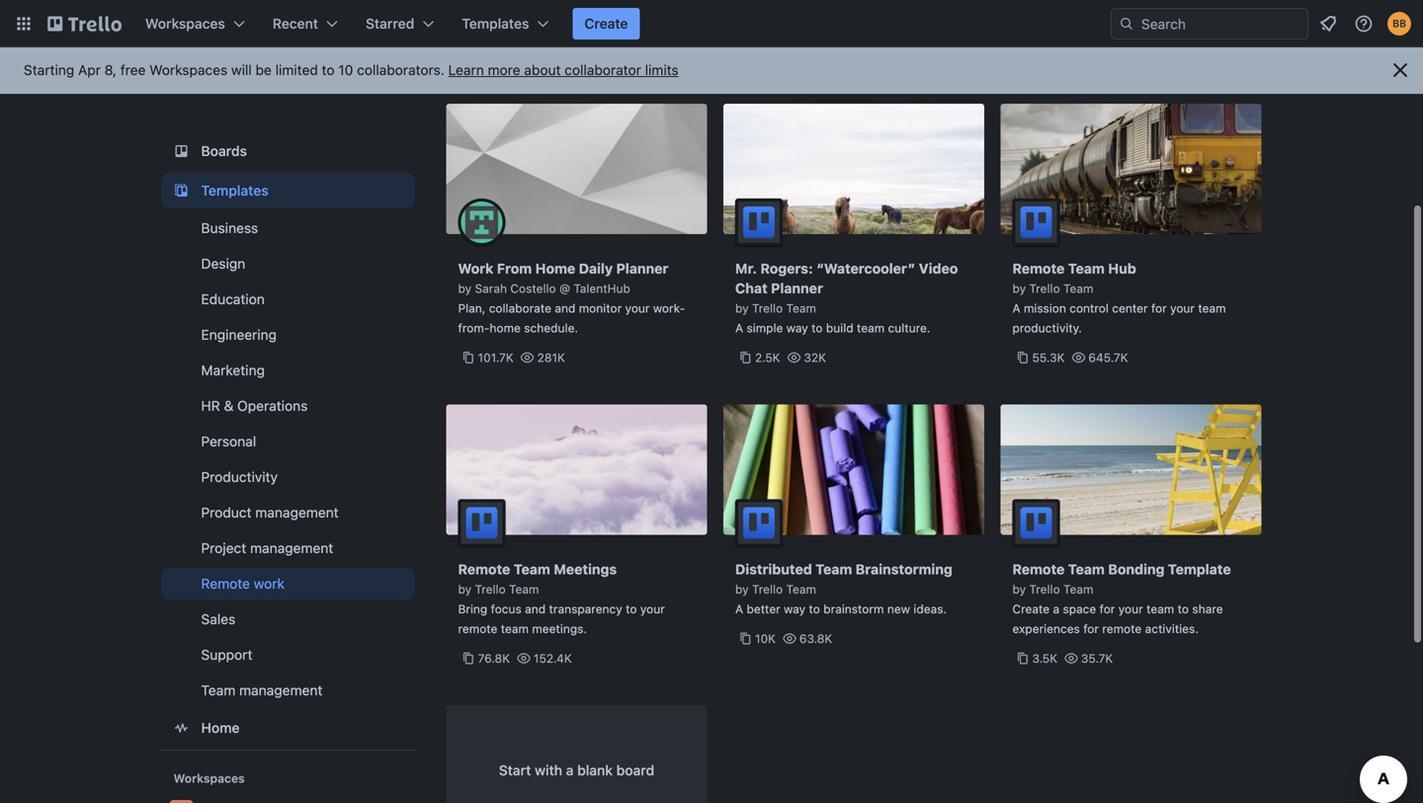 Task type: locate. For each thing, give the bounding box(es) containing it.
culture.
[[888, 321, 930, 335]]

trello for remote team meetings
[[475, 583, 506, 596]]

management down support link
[[239, 682, 323, 699]]

your for remote team bonding template
[[1118, 602, 1143, 616]]

2 vertical spatial management
[[239, 682, 323, 699]]

for
[[1151, 301, 1167, 315], [1100, 602, 1115, 616], [1083, 622, 1099, 636]]

a
[[1053, 602, 1060, 616], [566, 762, 574, 779]]

a inside "remote team hub by trello team a mission control center for your team productivity."
[[1012, 301, 1020, 315]]

trello up the focus
[[475, 583, 506, 596]]

your for remote team meetings
[[640, 602, 665, 616]]

planner up 'talenthub'
[[616, 260, 668, 277]]

2 trello team image from the top
[[735, 500, 783, 547]]

team down the focus
[[501, 622, 529, 636]]

management inside "link"
[[239, 682, 323, 699]]

home image
[[169, 716, 193, 740]]

2 vertical spatial workspaces
[[173, 772, 245, 786]]

home link
[[162, 711, 415, 746]]

your inside remote team bonding template by trello team create a space for your team to share experiences for remote activities.
[[1118, 602, 1143, 616]]

templates up business
[[201, 182, 268, 199]]

team inside remote team bonding template by trello team create a space for your team to share experiences for remote activities.
[[1146, 602, 1174, 616]]

team inside mr. rogers: "watercooler" video chat planner by trello team a simple way to build team culture.
[[786, 301, 816, 315]]

remote up bring
[[458, 561, 510, 578]]

create up collaborator
[[584, 15, 628, 32]]

by up the plan,
[[458, 282, 472, 295]]

to inside remote team bonding template by trello team create a space for your team to share experiences for remote activities.
[[1178, 602, 1189, 616]]

1 horizontal spatial remote
[[1102, 622, 1142, 636]]

63.8k
[[799, 632, 832, 646]]

and right the focus
[[525, 602, 546, 616]]

1 vertical spatial way
[[784, 602, 806, 616]]

trello
[[1029, 282, 1060, 295], [752, 301, 783, 315], [475, 583, 506, 596], [752, 583, 783, 596], [1029, 583, 1060, 596]]

your inside "remote team hub by trello team a mission control center for your team productivity."
[[1170, 301, 1195, 315]]

starred
[[366, 15, 414, 32]]

1 vertical spatial a
[[735, 321, 743, 335]]

primary element
[[0, 0, 1423, 47]]

back to home image
[[47, 8, 122, 40]]

to up the 63.8k
[[809, 602, 820, 616]]

1 horizontal spatial home
[[535, 260, 575, 277]]

1 horizontal spatial for
[[1100, 602, 1115, 616]]

blank
[[577, 762, 613, 779]]

boards
[[201, 143, 247, 159]]

template board image
[[169, 179, 193, 203]]

create inside 'button'
[[584, 15, 628, 32]]

trello team image up mr.
[[735, 199, 783, 246]]

workspaces up free
[[145, 15, 225, 32]]

for down "space"
[[1083, 622, 1099, 636]]

remote down bring
[[458, 622, 498, 636]]

bob builder (bobbuilder40) image
[[1388, 12, 1411, 36]]

0 horizontal spatial home
[[201, 720, 240, 736]]

1 horizontal spatial templates
[[462, 15, 529, 32]]

for for bonding
[[1100, 602, 1115, 616]]

team up activities.
[[1146, 602, 1174, 616]]

trello up better
[[752, 583, 783, 596]]

brainstorming
[[856, 561, 953, 578]]

by inside distributed team brainstorming by trello team a better way to brainstorm new ideas.
[[735, 583, 749, 596]]

trello up simple
[[752, 301, 783, 315]]

0 vertical spatial templates
[[462, 15, 529, 32]]

to
[[322, 62, 335, 78], [811, 321, 823, 335], [626, 602, 637, 616], [809, 602, 820, 616], [1178, 602, 1189, 616]]

to up activities.
[[1178, 602, 1189, 616]]

a inside distributed team brainstorming by trello team a better way to brainstorm new ideas.
[[735, 602, 743, 616]]

1 vertical spatial home
[[201, 720, 240, 736]]

by inside "remote team hub by trello team a mission control center for your team productivity."
[[1012, 282, 1026, 295]]

team inside mr. rogers: "watercooler" video chat planner by trello team a simple way to build team culture.
[[857, 321, 885, 335]]

1 vertical spatial a
[[566, 762, 574, 779]]

0 horizontal spatial for
[[1083, 622, 1099, 636]]

trello team image for remote team meetings
[[458, 500, 505, 547]]

home right home image
[[201, 720, 240, 736]]

to left build
[[811, 321, 823, 335]]

templates up more
[[462, 15, 529, 32]]

0 vertical spatial home
[[535, 260, 575, 277]]

meetings
[[554, 561, 617, 578]]

by up mission at the top of page
[[1012, 282, 1026, 295]]

focus
[[491, 602, 522, 616]]

management down productivity link
[[255, 505, 339, 521]]

1 horizontal spatial create
[[1012, 602, 1050, 616]]

1 vertical spatial management
[[250, 540, 333, 556]]

collaborator
[[565, 62, 641, 78]]

trello team image
[[1012, 199, 1060, 246], [458, 500, 505, 547], [1012, 500, 1060, 547]]

1 horizontal spatial a
[[1053, 602, 1060, 616]]

by up bring
[[458, 583, 472, 596]]

0 vertical spatial way
[[786, 321, 808, 335]]

your down bonding at right bottom
[[1118, 602, 1143, 616]]

team inside "link"
[[201, 682, 236, 699]]

a up experiences
[[1053, 602, 1060, 616]]

brainstorm
[[823, 602, 884, 616]]

way inside distributed team brainstorming by trello team a better way to brainstorm new ideas.
[[784, 602, 806, 616]]

0 horizontal spatial and
[[525, 602, 546, 616]]

starting
[[24, 62, 74, 78]]

planner
[[616, 260, 668, 277], [771, 280, 823, 296]]

your inside "remote team meetings by trello team bring focus and transparency to your remote team meetings."
[[640, 602, 665, 616]]

learn more about collaborator limits link
[[448, 62, 679, 78]]

0 vertical spatial workspaces
[[145, 15, 225, 32]]

engineering
[[201, 327, 277, 343]]

a left mission at the top of page
[[1012, 301, 1020, 315]]

product management link
[[162, 497, 415, 529]]

0 vertical spatial trello team image
[[735, 199, 783, 246]]

your right center in the top right of the page
[[1170, 301, 1195, 315]]

team right build
[[857, 321, 885, 335]]

0 vertical spatial a
[[1012, 301, 1020, 315]]

0 horizontal spatial remote
[[458, 622, 498, 636]]

mr.
[[735, 260, 757, 277]]

education link
[[162, 284, 415, 315]]

and down @ on the left top of the page
[[555, 301, 576, 315]]

search image
[[1119, 16, 1135, 32]]

1 remote from the left
[[458, 622, 498, 636]]

new
[[887, 602, 910, 616]]

0 vertical spatial create
[[584, 15, 628, 32]]

remote inside "remote team meetings by trello team bring focus and transparency to your remote team meetings."
[[458, 561, 510, 578]]

education
[[201, 291, 265, 307]]

control
[[1070, 301, 1109, 315]]

recent button
[[261, 8, 350, 40]]

workspaces down home image
[[173, 772, 245, 786]]

2 horizontal spatial for
[[1151, 301, 1167, 315]]

home
[[535, 260, 575, 277], [201, 720, 240, 736]]

1 vertical spatial create
[[1012, 602, 1050, 616]]

hub
[[1108, 260, 1136, 277]]

team right center in the top right of the page
[[1198, 301, 1226, 315]]

workspaces
[[145, 15, 225, 32], [149, 62, 228, 78], [173, 772, 245, 786]]

0 horizontal spatial templates
[[201, 182, 268, 199]]

a inside start with a blank board button
[[566, 762, 574, 779]]

remote inside remote team bonding template by trello team create a space for your team to share experiences for remote activities.
[[1012, 561, 1065, 578]]

chat
[[735, 280, 768, 296]]

more
[[488, 62, 520, 78]]

remote inside "remote team hub by trello team a mission control center for your team productivity."
[[1012, 260, 1065, 277]]

trello up experiences
[[1029, 583, 1060, 596]]

planner inside mr. rogers: "watercooler" video chat planner by trello team a simple way to build team culture.
[[771, 280, 823, 296]]

mr. rogers: "watercooler" video chat planner by trello team a simple way to build team culture.
[[735, 260, 958, 335]]

way
[[786, 321, 808, 335], [784, 602, 806, 616]]

0 vertical spatial for
[[1151, 301, 1167, 315]]

from
[[497, 260, 532, 277]]

better
[[747, 602, 780, 616]]

create up experiences
[[1012, 602, 1050, 616]]

0 horizontal spatial a
[[566, 762, 574, 779]]

0 vertical spatial management
[[255, 505, 339, 521]]

a
[[1012, 301, 1020, 315], [735, 321, 743, 335], [735, 602, 743, 616]]

0 horizontal spatial planner
[[616, 260, 668, 277]]

business link
[[162, 212, 415, 244]]

activities.
[[1145, 622, 1199, 636]]

management down product management link
[[250, 540, 333, 556]]

with
[[535, 762, 562, 779]]

1 vertical spatial templates
[[201, 182, 268, 199]]

a left better
[[735, 602, 743, 616]]

limited
[[275, 62, 318, 78]]

productivity
[[201, 469, 278, 485]]

board
[[616, 762, 654, 779]]

workspaces button
[[133, 8, 257, 40]]

home inside the work from home daily planner by sarah costello @ talenthub plan, collaborate and monitor your work- from-home schedule.
[[535, 260, 575, 277]]

team management link
[[162, 675, 415, 707]]

to inside mr. rogers: "watercooler" video chat planner by trello team a simple way to build team culture.
[[811, 321, 823, 335]]

for right center in the top right of the page
[[1151, 301, 1167, 315]]

trello inside "remote team meetings by trello team bring focus and transparency to your remote team meetings."
[[475, 583, 506, 596]]

sales
[[201, 611, 235, 628]]

&
[[224, 398, 234, 414]]

way right simple
[[786, 321, 808, 335]]

planner down rogers:
[[771, 280, 823, 296]]

1 vertical spatial planner
[[771, 280, 823, 296]]

a left simple
[[735, 321, 743, 335]]

0 vertical spatial a
[[1053, 602, 1060, 616]]

templates inside dropdown button
[[462, 15, 529, 32]]

0 vertical spatial planner
[[616, 260, 668, 277]]

remote up "space"
[[1012, 561, 1065, 578]]

home up @ on the left top of the page
[[535, 260, 575, 277]]

0 vertical spatial and
[[555, 301, 576, 315]]

ideas.
[[914, 602, 947, 616]]

trello team image
[[735, 199, 783, 246], [735, 500, 783, 547]]

for inside "remote team hub by trello team a mission control center for your team productivity."
[[1151, 301, 1167, 315]]

trello inside remote team bonding template by trello team create a space for your team to share experiences for remote activities.
[[1029, 583, 1060, 596]]

by up better
[[735, 583, 749, 596]]

by inside remote team bonding template by trello team create a space for your team to share experiences for remote activities.
[[1012, 583, 1026, 596]]

start with a blank board
[[499, 762, 654, 779]]

by down chat
[[735, 301, 749, 315]]

1 trello team image from the top
[[735, 199, 783, 246]]

remote team meetings by trello team bring focus and transparency to your remote team meetings.
[[458, 561, 665, 636]]

remote work
[[201, 576, 285, 592]]

space
[[1063, 602, 1096, 616]]

a inside mr. rogers: "watercooler" video chat planner by trello team a simple way to build team culture.
[[735, 321, 743, 335]]

1 vertical spatial workspaces
[[149, 62, 228, 78]]

3.5k
[[1032, 652, 1058, 666]]

limits
[[645, 62, 679, 78]]

by up experiences
[[1012, 583, 1026, 596]]

1 horizontal spatial and
[[555, 301, 576, 315]]

your left work-
[[625, 301, 650, 315]]

1 vertical spatial trello team image
[[735, 500, 783, 547]]

support
[[201, 647, 252, 663]]

way inside mr. rogers: "watercooler" video chat planner by trello team a simple way to build team culture.
[[786, 321, 808, 335]]

trello team image up distributed
[[735, 500, 783, 547]]

trello inside "remote team hub by trello team a mission control center for your team productivity."
[[1029, 282, 1060, 295]]

a right the with
[[566, 762, 574, 779]]

1 horizontal spatial planner
[[771, 280, 823, 296]]

trello inside distributed team brainstorming by trello team a better way to brainstorm new ideas.
[[752, 583, 783, 596]]

work
[[254, 576, 285, 592]]

way right better
[[784, 602, 806, 616]]

create
[[584, 15, 628, 32], [1012, 602, 1050, 616]]

templates
[[462, 15, 529, 32], [201, 182, 268, 199]]

remote
[[458, 622, 498, 636], [1102, 622, 1142, 636]]

your right the transparency
[[640, 602, 665, 616]]

0 notifications image
[[1316, 12, 1340, 36]]

apr
[[78, 62, 101, 78]]

trello up mission at the top of page
[[1029, 282, 1060, 295]]

team inside "remote team meetings by trello team bring focus and transparency to your remote team meetings."
[[501, 622, 529, 636]]

1 vertical spatial and
[[525, 602, 546, 616]]

work-
[[653, 301, 685, 315]]

35.7k
[[1081, 652, 1113, 666]]

2 vertical spatial a
[[735, 602, 743, 616]]

trello team image for remote team bonding template
[[1012, 500, 1060, 547]]

personal
[[201, 433, 256, 450]]

open information menu image
[[1354, 14, 1374, 34]]

workspaces down workspaces dropdown button
[[149, 62, 228, 78]]

work
[[458, 260, 494, 277]]

for right "space"
[[1100, 602, 1115, 616]]

0 horizontal spatial create
[[584, 15, 628, 32]]

1 vertical spatial for
[[1100, 602, 1115, 616]]

remote up the 35.7k
[[1102, 622, 1142, 636]]

trello team image for distributed
[[735, 500, 783, 547]]

to inside distributed team brainstorming by trello team a better way to brainstorm new ideas.
[[809, 602, 820, 616]]

templates button
[[450, 8, 561, 40]]

2 remote from the left
[[1102, 622, 1142, 636]]

remote up mission at the top of page
[[1012, 260, 1065, 277]]

by
[[458, 282, 472, 295], [1012, 282, 1026, 295], [735, 301, 749, 315], [458, 583, 472, 596], [735, 583, 749, 596], [1012, 583, 1026, 596]]

to right the transparency
[[626, 602, 637, 616]]



Task type: describe. For each thing, give the bounding box(es) containing it.
32k
[[804, 351, 826, 365]]

talenthub
[[574, 282, 630, 295]]

8,
[[104, 62, 117, 78]]

project management link
[[162, 533, 415, 564]]

your inside the work from home daily planner by sarah costello @ talenthub plan, collaborate and monitor your work- from-home schedule.
[[625, 301, 650, 315]]

simple
[[747, 321, 783, 335]]

by inside the work from home daily planner by sarah costello @ talenthub plan, collaborate and monitor your work- from-home schedule.
[[458, 282, 472, 295]]

product
[[201, 505, 252, 521]]

team inside "remote team hub by trello team a mission control center for your team productivity."
[[1198, 301, 1226, 315]]

sarah costello @ talenthub image
[[458, 199, 505, 246]]

home
[[490, 321, 521, 335]]

productivity.
[[1012, 321, 1082, 335]]

daily
[[579, 260, 613, 277]]

template
[[1168, 561, 1231, 578]]

schedule.
[[524, 321, 578, 335]]

and inside "remote team meetings by trello team bring focus and transparency to your remote team meetings."
[[525, 602, 546, 616]]

remote team hub by trello team a mission control center for your team productivity.
[[1012, 260, 1226, 335]]

product management
[[201, 505, 339, 521]]

trello team image for mr.
[[735, 199, 783, 246]]

Search field
[[1135, 9, 1307, 39]]

76.8k
[[478, 652, 510, 666]]

project
[[201, 540, 246, 556]]

workspaces inside dropdown button
[[145, 15, 225, 32]]

for for hub
[[1151, 301, 1167, 315]]

design
[[201, 255, 245, 272]]

monitor
[[579, 301, 622, 315]]

starred button
[[354, 8, 446, 40]]

remote inside "remote team meetings by trello team bring focus and transparency to your remote team meetings."
[[458, 622, 498, 636]]

be
[[256, 62, 272, 78]]

share
[[1192, 602, 1223, 616]]

mission
[[1024, 301, 1066, 315]]

and inside the work from home daily planner by sarah costello @ talenthub plan, collaborate and monitor your work- from-home schedule.
[[555, 301, 576, 315]]

645.7k
[[1088, 351, 1128, 365]]

remote for remote team meetings
[[458, 561, 510, 578]]

a for remote team hub
[[1012, 301, 1020, 315]]

center
[[1112, 301, 1148, 315]]

business
[[201, 220, 258, 236]]

remote for remote team hub
[[1012, 260, 1065, 277]]

a for distributed team brainstorming
[[735, 602, 743, 616]]

trello for remote team hub
[[1029, 282, 1060, 295]]

by inside mr. rogers: "watercooler" video chat planner by trello team a simple way to build team culture.
[[735, 301, 749, 315]]

to inside "remote team meetings by trello team bring focus and transparency to your remote team meetings."
[[626, 602, 637, 616]]

collaborators.
[[357, 62, 445, 78]]

152.4k
[[534, 652, 572, 666]]

management for project management
[[250, 540, 333, 556]]

management for product management
[[255, 505, 339, 521]]

hr & operations
[[201, 398, 308, 414]]

operations
[[237, 398, 308, 414]]

281k
[[537, 351, 565, 365]]

video
[[919, 260, 958, 277]]

55.3k
[[1032, 351, 1065, 365]]

free
[[120, 62, 146, 78]]

2 vertical spatial for
[[1083, 622, 1099, 636]]

start with a blank board button
[[446, 706, 707, 803]]

remote down project
[[201, 576, 250, 592]]

costello
[[510, 282, 556, 295]]

hr & operations link
[[162, 390, 415, 422]]

from-
[[458, 321, 490, 335]]

start
[[499, 762, 531, 779]]

trello team image for remote team hub
[[1012, 199, 1060, 246]]

hr
[[201, 398, 220, 414]]

distributed
[[735, 561, 812, 578]]

marketing
[[201, 362, 265, 379]]

team management
[[201, 682, 323, 699]]

create button
[[573, 8, 640, 40]]

work from home daily planner by sarah costello @ talenthub plan, collaborate and monitor your work- from-home schedule.
[[458, 260, 685, 335]]

plan,
[[458, 301, 486, 315]]

productivity link
[[162, 462, 415, 493]]

support link
[[162, 639, 415, 671]]

"watercooler"
[[817, 260, 915, 277]]

board image
[[169, 139, 193, 163]]

will
[[231, 62, 252, 78]]

rogers:
[[760, 260, 813, 277]]

starting apr 8, free workspaces will be limited to 10 collaborators. learn more about collaborator limits
[[24, 62, 679, 78]]

2.5k
[[755, 351, 780, 365]]

remote for remote team bonding template
[[1012, 561, 1065, 578]]

marketing link
[[162, 355, 415, 386]]

create inside remote team bonding template by trello team create a space for your team to share experiences for remote activities.
[[1012, 602, 1050, 616]]

101.7k
[[478, 351, 514, 365]]

engineering link
[[162, 319, 415, 351]]

trello for distributed team brainstorming
[[752, 583, 783, 596]]

10
[[338, 62, 353, 78]]

a inside remote team bonding template by trello team create a space for your team to share experiences for remote activities.
[[1053, 602, 1060, 616]]

10k
[[755, 632, 776, 646]]

about
[[524, 62, 561, 78]]

learn
[[448, 62, 484, 78]]

experiences
[[1012, 622, 1080, 636]]

transparency
[[549, 602, 622, 616]]

your for remote team hub
[[1170, 301, 1195, 315]]

meetings.
[[532, 622, 587, 636]]

bonding
[[1108, 561, 1165, 578]]

by inside "remote team meetings by trello team bring focus and transparency to your remote team meetings."
[[458, 583, 472, 596]]

remote work link
[[162, 568, 415, 600]]

build
[[826, 321, 853, 335]]

recent
[[273, 15, 318, 32]]

planner inside the work from home daily planner by sarah costello @ talenthub plan, collaborate and monitor your work- from-home schedule.
[[616, 260, 668, 277]]

bring
[[458, 602, 487, 616]]

remote inside remote team bonding template by trello team create a space for your team to share experiences for remote activities.
[[1102, 622, 1142, 636]]

personal link
[[162, 426, 415, 458]]

management for team management
[[239, 682, 323, 699]]

to left 10 at the top
[[322, 62, 335, 78]]

trello inside mr. rogers: "watercooler" video chat planner by trello team a simple way to build team culture.
[[752, 301, 783, 315]]



Task type: vqa. For each thing, say whether or not it's contained in the screenshot.


